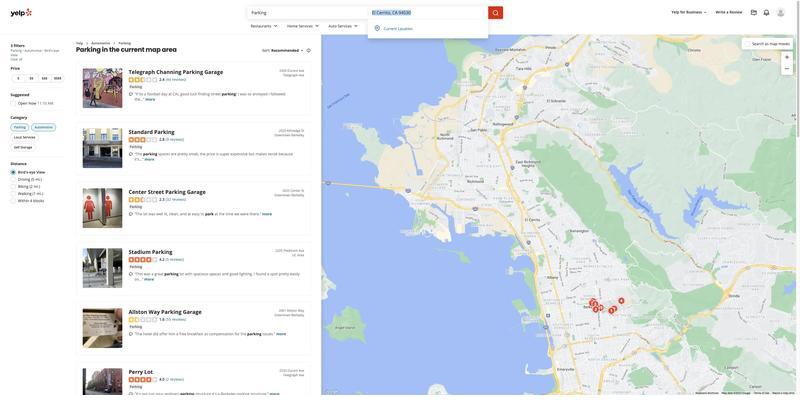 Task type: vqa. For each thing, say whether or not it's contained in the screenshot.
THE 2.8
yes



Task type: describe. For each thing, give the bounding box(es) containing it.
(44 reviews)
[[166, 77, 186, 82]]

parking right the great
[[164, 271, 179, 276]]

business
[[687, 10, 702, 15]]

(44 reviews) link
[[166, 76, 186, 82]]

price group
[[11, 66, 66, 84]]

parking inside category group
[[14, 125, 26, 130]]

allston way parking garage link
[[129, 309, 202, 316]]

we
[[234, 211, 239, 216]]

pretty inside lot with spacious spaces and good lighting. i found a spot pretty easily on..."
[[279, 271, 289, 276]]

category group
[[10, 115, 66, 152]]

st for standard parking
[[301, 129, 304, 133]]

search as map moves
[[752, 41, 790, 46]]

keyboard shortcuts
[[696, 392, 719, 395]]

0 vertical spatial bird's-eye view
[[11, 48, 59, 57]]

keyboard
[[696, 392, 707, 395]]

(2 reviews)
[[166, 377, 184, 382]]

report a map error link
[[773, 392, 795, 395]]

a right its
[[144, 91, 146, 96]]

!
[[236, 91, 237, 96]]

google
[[742, 392, 751, 395]]

the right in
[[109, 45, 120, 54]]

terms of use link
[[754, 392, 770, 395]]

walking
[[18, 191, 32, 196]]

services for home services
[[299, 23, 313, 28]]

$
[[17, 76, 19, 81]]

allston inside 2061 allston way downtown berkeley
[[287, 309, 297, 313]]

in
[[102, 45, 108, 54]]

center street parking garage link
[[129, 189, 206, 196]]

berkeley for allston way parking garage
[[291, 313, 304, 318]]

"if
[[135, 91, 138, 96]]

center street parking garage
[[129, 189, 206, 196]]

search image
[[493, 10, 499, 16]]

garage for telegraph channing parking garage
[[204, 69, 223, 76]]

a right the him
[[176, 331, 178, 336]]

"this was a great parking
[[135, 271, 179, 276]]

0 horizontal spatial as
[[204, 331, 208, 336]]

was for so
[[240, 91, 247, 96]]

street
[[211, 91, 221, 96]]

parking up the (32 reviews) "link"
[[165, 189, 186, 196]]

channing
[[156, 69, 181, 76]]

error
[[789, 392, 795, 395]]

standard parking link
[[129, 129, 175, 136]]

0 horizontal spatial allston way parking garage image
[[83, 309, 122, 348]]

perry lot image
[[609, 304, 620, 314]]

0 vertical spatial eye
[[54, 48, 59, 53]]

a left the great
[[151, 271, 154, 276]]

kittredge
[[287, 129, 301, 133]]

more link for stadium parking
[[144, 277, 154, 282]]

all
[[19, 57, 22, 62]]

more link for allston way parking garage
[[276, 331, 286, 336]]

lot inside lot with spacious spaces and good lighting. i found a spot pretty easily on..."
[[180, 271, 184, 276]]

the left the time
[[219, 211, 225, 216]]

sense
[[268, 151, 278, 156]]

1 horizontal spatial as
[[765, 41, 769, 46]]

0 vertical spatial standard parking image
[[83, 129, 122, 168]]

map for report
[[783, 392, 789, 395]]

st for center street parking garage
[[301, 189, 304, 193]]

oxford parking garage image
[[595, 303, 606, 313]]

(55
[[166, 317, 171, 322]]

16 speech v2 image for center
[[129, 212, 133, 216]]

center street parking garage image
[[590, 299, 601, 310]]

more for stadium parking
[[144, 277, 154, 282]]

good inside lot with spacious spaces and good lighting. i found a spot pretty easily on..."
[[230, 271, 238, 276]]

1 vertical spatial for
[[235, 331, 240, 336]]

a inside write a review link
[[727, 10, 729, 15]]

are
[[171, 151, 177, 156]]

auto services
[[329, 23, 352, 28]]

yelp for business
[[672, 10, 702, 15]]

2.4 link
[[159, 76, 165, 82]]

$$$
[[42, 76, 47, 81]]

shortcuts
[[708, 392, 719, 395]]

(9 reviews)
[[166, 137, 184, 142]]

automotive inside automotive button
[[35, 125, 53, 130]]

tyler b. image
[[776, 7, 786, 17]]

2 ave from the top
[[299, 73, 304, 78]]

current
[[384, 26, 397, 31]]

telegraph for telegraph channing parking garage
[[283, 73, 298, 78]]

center street parking garage image
[[83, 189, 122, 228]]

parking down 3 filters
[[11, 48, 22, 53]]

hotel
[[143, 331, 152, 336]]

auto
[[329, 23, 337, 28]]

3
[[11, 43, 13, 48]]

(2 inside 'link'
[[166, 377, 169, 382]]

4.0 link
[[159, 376, 165, 382]]

stadium parking
[[129, 249, 172, 256]]

2025
[[283, 189, 290, 193]]

24 chevron down v2 image
[[353, 23, 359, 29]]

mi.) for driving (5 mi.)
[[35, 177, 42, 182]]

review
[[730, 10, 742, 15]]

telegraph channing parking garage
[[129, 69, 223, 76]]

2450
[[280, 69, 287, 73]]

2.8 star rating image
[[129, 137, 157, 142]]

(32 reviews) link
[[166, 196, 186, 202]]

16 chevron right v2 image for parking
[[112, 41, 116, 45]]

0 horizontal spatial telegraph channing parking garage image
[[83, 69, 122, 108]]

2.3 star rating image
[[129, 197, 157, 202]]

2025 center st downtown berkeley
[[275, 189, 304, 198]]

with
[[185, 271, 192, 276]]

0 horizontal spatial at
[[168, 91, 172, 96]]

view inside option group
[[36, 170, 45, 175]]

on..."
[[135, 277, 143, 282]]

parking button for standard
[[129, 144, 143, 150]]

it's..."
[[135, 157, 144, 162]]

bird's-eye view inside option group
[[18, 170, 45, 175]]

auto services link
[[324, 19, 363, 34]]

home services link
[[283, 19, 324, 34]]

parking link for standard
[[129, 144, 143, 150]]

the right compensation
[[241, 331, 246, 336]]

2.8 link
[[159, 136, 165, 142]]

2 horizontal spatial at
[[215, 211, 218, 216]]

reviews) for standard parking
[[170, 137, 184, 142]]

driving (5 mi.)
[[18, 177, 42, 182]]

1 horizontal spatial allston way parking garage image
[[591, 302, 602, 312]]

biking (2 mi.)
[[18, 184, 40, 189]]

"the for standard
[[135, 151, 142, 156]]

of
[[762, 392, 764, 395]]

area
[[297, 253, 304, 258]]

more for standard parking
[[145, 157, 154, 162]]

(9
[[166, 137, 169, 142]]

open now 11:10 am
[[18, 101, 53, 106]]

2 • from the left
[[43, 48, 44, 53]]

parking left in
[[76, 45, 101, 54]]

0 vertical spatial (5
[[31, 177, 34, 182]]

map for search
[[770, 41, 778, 46]]

spaces inside lot with spacious spaces and good lighting. i found a spot pretty easily on..."
[[209, 271, 221, 276]]

standard parking
[[129, 129, 175, 136]]

map
[[722, 392, 727, 395]]

1.6 link
[[159, 316, 165, 322]]

lit,
[[164, 211, 168, 216]]

self storage button
[[11, 144, 36, 151]]

data
[[728, 392, 733, 395]]

1 center from the left
[[129, 189, 146, 196]]

bird's- inside option group
[[18, 170, 29, 175]]

douglas parking image
[[587, 298, 597, 309]]

1.6 star rating image
[[129, 317, 157, 322]]

was for well
[[149, 211, 155, 216]]

parking down 4 star rating image
[[130, 385, 142, 389]]

ave for perry lot
[[299, 369, 304, 373]]

makes
[[256, 151, 267, 156]]

16 speech v2 image for allston
[[129, 332, 133, 336]]

1 vertical spatial automotive
[[25, 48, 42, 53]]

keyboard shortcuts button
[[696, 391, 719, 395]]

2533 durant ave telegraph ave
[[280, 369, 304, 378]]

ave for telegraph channing parking garage
[[299, 69, 304, 73]]

more right there."
[[262, 211, 272, 216]]

(9 reviews) link
[[166, 136, 184, 142]]

1 horizontal spatial (5
[[166, 257, 169, 262]]

parking button down category
[[11, 123, 29, 131]]

parking up it's..."
[[143, 151, 157, 156]]

stadium parking image
[[83, 249, 122, 288]]

use
[[765, 392, 770, 395]]

recommended
[[271, 48, 299, 53]]

uc
[[292, 253, 297, 258]]

a right report
[[781, 392, 783, 395]]

local
[[14, 135, 22, 140]]

lot with spacious spaces and good lighting. i found a spot pretty easily on..."
[[135, 271, 300, 282]]

1 horizontal spatial at
[[188, 211, 191, 216]]

stadium parking link
[[129, 249, 172, 256]]

sather gate garage image
[[606, 306, 617, 316]]

reviews) for perry lot
[[170, 377, 184, 382]]

so
[[248, 91, 252, 96]]

2.3 link
[[159, 196, 165, 202]]

center inside 2025 center st downtown berkeley
[[291, 189, 301, 193]]

mi.) for biking (2 mi.)
[[34, 184, 40, 189]]

5 ave from the top
[[299, 373, 304, 378]]

option group containing distance
[[9, 161, 66, 205]]

2205 piedmont ave uc area
[[276, 249, 304, 258]]

(55 reviews) link
[[166, 316, 186, 322]]

report
[[773, 392, 781, 395]]

2 horizontal spatial i
[[269, 91, 270, 96]]

parking button for telegraph
[[129, 84, 143, 90]]

durant for perry lot
[[288, 369, 298, 373]]

user actions element
[[668, 7, 793, 39]]

16 speech v2 image for stadium
[[129, 272, 133, 276]]

telegraph for perry lot
[[283, 373, 298, 378]]

report a map error
[[773, 392, 795, 395]]

! i was so annoyed i followed the..."
[[135, 91, 285, 102]]

pretty inside spaces are pretty small, the price is super expensive but makes sense because it's..."
[[178, 151, 188, 156]]

2020 kittredge st downtown berkeley
[[275, 129, 304, 138]]

to
[[201, 211, 204, 216]]

(32
[[166, 197, 171, 202]]

downtown for allston way parking garage
[[275, 313, 291, 318]]



Task type: locate. For each thing, give the bounding box(es) containing it.
"if its a football day at cal good luck finding street parking
[[135, 91, 236, 96]]

0 vertical spatial downtown
[[275, 133, 291, 138]]

1 vertical spatial (2
[[166, 377, 169, 382]]

ave inside 2205 piedmont ave uc area
[[299, 249, 304, 253]]

"the
[[135, 151, 142, 156], [135, 211, 142, 216], [135, 331, 142, 336]]

at right the day
[[168, 91, 172, 96]]

16 chevron down v2 image
[[703, 10, 708, 14]]

area
[[162, 45, 177, 54]]

16 info v2 image
[[307, 48, 311, 53]]

0 horizontal spatial i
[[238, 91, 239, 96]]

allston right the 2061
[[287, 309, 297, 313]]

st inside 2025 center st downtown berkeley
[[301, 189, 304, 193]]

none field find
[[252, 10, 364, 16]]

durant for telegraph channing parking garage
[[288, 69, 298, 73]]

automotive button
[[31, 123, 56, 131]]

perry lot link
[[129, 369, 153, 376]]

Find text field
[[252, 10, 364, 16]]

0 horizontal spatial 16 chevron right v2 image
[[85, 41, 89, 45]]

1 vertical spatial durant
[[288, 369, 298, 373]]

was
[[240, 91, 247, 96], [149, 211, 155, 216], [144, 271, 151, 276]]

1 horizontal spatial eye
[[54, 48, 59, 53]]

2 durant from the top
[[288, 369, 298, 373]]

0 horizontal spatial good
[[180, 91, 189, 96]]

clear
[[11, 57, 18, 62]]

and
[[180, 211, 187, 216], [222, 271, 229, 276]]

1 16 chevron right v2 image from the left
[[85, 41, 89, 45]]

(44
[[166, 77, 171, 82]]

services for local services
[[23, 135, 35, 140]]

parking up "if
[[130, 85, 142, 89]]

for right compensation
[[235, 331, 240, 336]]

center right 2025
[[291, 189, 301, 193]]

great
[[154, 271, 163, 276]]

parking • automotive •
[[11, 48, 45, 53]]

1 vertical spatial downtown
[[275, 193, 291, 198]]

i left found
[[254, 271, 255, 276]]

garage up street
[[204, 69, 223, 76]]

annoyed
[[253, 91, 268, 96]]

super
[[220, 151, 230, 156]]

bird's-eye view up driving (5 mi.)
[[18, 170, 45, 175]]

"the up it's..."
[[135, 151, 142, 156]]

1 horizontal spatial 24 chevron down v2 image
[[314, 23, 320, 29]]

1 vertical spatial garage
[[187, 189, 206, 196]]

durant
[[288, 69, 298, 73], [288, 369, 298, 373]]

1 horizontal spatial way
[[298, 309, 304, 313]]

st inside the 2020 kittredge st downtown berkeley
[[301, 129, 304, 133]]

0 vertical spatial and
[[180, 211, 187, 216]]

spaces inside spaces are pretty small, the price is super expensive but makes sense because it's..."
[[158, 151, 170, 156]]

reviews) for center street parking garage
[[172, 197, 186, 202]]

0 vertical spatial 16 speech v2 image
[[129, 272, 133, 276]]

24 chevron down v2 image inside more link
[[378, 23, 384, 29]]

durant inside 2450 durant ave telegraph ave
[[288, 69, 298, 73]]

1 horizontal spatial good
[[230, 271, 238, 276]]

durant inside 2533 durant ave telegraph ave
[[288, 369, 298, 373]]

more link down "this was a great parking
[[144, 277, 154, 282]]

parking up "this
[[130, 265, 142, 269]]

2 16 chevron right v2 image from the left
[[112, 41, 116, 45]]

0 horizontal spatial bird's-
[[18, 170, 29, 175]]

2 vertical spatial automotive
[[35, 125, 53, 130]]

option group
[[9, 161, 66, 205]]

1 vertical spatial 16 speech v2 image
[[129, 332, 133, 336]]

eye inside option group
[[29, 170, 35, 175]]

"the for center
[[135, 211, 142, 216]]

(32 reviews)
[[166, 197, 186, 202]]

piedmont
[[284, 249, 298, 253]]

for inside button
[[680, 10, 686, 15]]

$$
[[30, 76, 33, 81]]

1 16 speech v2 image from the top
[[129, 272, 133, 276]]

spaces left are
[[158, 151, 170, 156]]

way inside 2061 allston way downtown berkeley
[[298, 309, 304, 313]]

more down "the parking
[[145, 157, 154, 162]]

0 horizontal spatial spaces
[[158, 151, 170, 156]]

and right clean,
[[180, 211, 187, 216]]

0 vertical spatial lot
[[143, 211, 148, 216]]

parking link for telegraph
[[129, 84, 143, 90]]

notifications image
[[764, 10, 770, 16]]

garage for allston way parking garage
[[183, 309, 202, 316]]

1 vertical spatial "the
[[135, 211, 142, 216]]

ave for stadium parking
[[299, 249, 304, 253]]

write a review
[[716, 10, 742, 15]]

1 horizontal spatial center
[[291, 189, 301, 193]]

0 horizontal spatial yelp
[[76, 41, 83, 45]]

view up driving (5 mi.)
[[36, 170, 45, 175]]

2 way from the left
[[298, 309, 304, 313]]

parking up (44 reviews) link
[[183, 69, 203, 76]]

view left all
[[11, 53, 18, 57]]

reviews) inside 'link'
[[170, 377, 184, 382]]

16 speech v2 image for telegraph
[[129, 92, 133, 96]]

more right issues."
[[276, 331, 286, 336]]

0 horizontal spatial and
[[180, 211, 187, 216]]

24 chevron down v2 image left auto
[[314, 23, 320, 29]]

map region
[[279, 0, 800, 395]]

was right "this
[[144, 271, 151, 276]]

yelp left the business
[[672, 10, 679, 15]]

1 horizontal spatial lot
[[180, 271, 184, 276]]

0 vertical spatial automotive
[[91, 41, 110, 45]]

• down filters
[[23, 48, 24, 53]]

0 vertical spatial spaces
[[158, 151, 170, 156]]

garage for center street parking garage
[[187, 189, 206, 196]]

restaurants link
[[247, 19, 283, 34]]

None search field
[[247, 6, 504, 19]]

downtown inside 2025 center st downtown berkeley
[[275, 193, 291, 198]]

services up storage
[[23, 135, 35, 140]]

1 vertical spatial lot
[[180, 271, 184, 276]]

yelp for business button
[[670, 8, 710, 17]]

0 vertical spatial garage
[[204, 69, 223, 76]]

parking left issues."
[[247, 331, 262, 336]]

reviews) right (55
[[172, 317, 186, 322]]

(55 reviews)
[[166, 317, 186, 322]]

3 ave from the top
[[299, 249, 304, 253]]

berkeley inside 2025 center st downtown berkeley
[[291, 193, 304, 198]]

16 chevron right v2 image for automotive
[[85, 41, 89, 45]]

parking
[[222, 91, 236, 96], [143, 151, 157, 156], [164, 271, 179, 276], [247, 331, 262, 336]]

i left followed
[[269, 91, 270, 96]]

lot left 'with'
[[180, 271, 184, 276]]

parking down 2.8 star rating image at the top of the page
[[130, 145, 142, 149]]

1 vertical spatial eye
[[29, 170, 35, 175]]

telegraph inside 2533 durant ave telegraph ave
[[283, 373, 298, 378]]

parking right in
[[119, 41, 131, 45]]

2.3
[[159, 197, 165, 202]]

standard parking image
[[83, 129, 122, 168], [591, 304, 601, 315]]

more link for telegraph channing parking garage
[[145, 97, 155, 102]]

(2 up walking (1 mi.)
[[29, 184, 33, 189]]

durant right 2533
[[288, 369, 298, 373]]

0 vertical spatial mi.)
[[35, 177, 42, 182]]

0 horizontal spatial standard parking image
[[83, 129, 122, 168]]

24 chevron down v2 image inside 'home services' link
[[314, 23, 320, 29]]

the inside spaces are pretty small, the price is super expensive but makes sense because it's..."
[[200, 151, 206, 156]]

perry lot image
[[83, 369, 122, 395]]

pretty
[[178, 151, 188, 156], [279, 271, 289, 276]]

map
[[770, 41, 778, 46], [146, 45, 161, 54], [783, 392, 789, 395]]

parking down category
[[14, 125, 26, 130]]

and inside lot with spacious spaces and good lighting. i found a spot pretty easily on..."
[[222, 271, 229, 276]]

allston way parking garage
[[129, 309, 202, 316]]

(5 right 4.2
[[166, 257, 169, 262]]

0 vertical spatial view
[[11, 53, 18, 57]]

3 downtown from the top
[[275, 313, 291, 318]]

2 horizontal spatial 24 chevron down v2 image
[[378, 23, 384, 29]]

Near text field
[[372, 10, 484, 16]]

parking link up "this
[[129, 264, 143, 270]]

within 4 blocks
[[18, 198, 44, 203]]

parking button for perry
[[129, 384, 143, 390]]

easy
[[192, 211, 200, 216]]

2 horizontal spatial map
[[783, 392, 789, 395]]

1 horizontal spatial i
[[254, 271, 255, 276]]

offer
[[159, 331, 168, 336]]

4 16 speech v2 image from the top
[[129, 392, 133, 395]]

16 chevron down v2 image
[[300, 48, 304, 53]]

2 vertical spatial garage
[[183, 309, 202, 316]]

parking up 2.8 link
[[154, 129, 175, 136]]

1 vertical spatial berkeley
[[291, 193, 304, 198]]

$$$ button
[[38, 74, 51, 82]]

parking link for stadium
[[129, 264, 143, 270]]

berkeley right 2025
[[291, 193, 304, 198]]

None field
[[252, 10, 364, 16], [372, 10, 484, 16], [372, 10, 484, 16]]

services inside button
[[23, 135, 35, 140]]

1 horizontal spatial allston
[[287, 309, 297, 313]]

at right park
[[215, 211, 218, 216]]

center
[[129, 189, 146, 196], [291, 189, 301, 193]]

map left area
[[146, 45, 161, 54]]

a right write
[[727, 10, 729, 15]]

2 berkeley from the top
[[291, 193, 304, 198]]

1 allston from the left
[[129, 309, 147, 316]]

1 horizontal spatial standard parking image
[[591, 304, 601, 315]]

1 vertical spatial as
[[204, 331, 208, 336]]

0 vertical spatial "the
[[135, 151, 142, 156]]

1 horizontal spatial yelp
[[672, 10, 679, 15]]

0 horizontal spatial view
[[11, 53, 18, 57]]

downtown inside the 2020 kittredge st downtown berkeley
[[275, 133, 291, 138]]

parking button down 2.8 star rating image at the top of the page
[[129, 144, 143, 150]]

cal
[[173, 91, 179, 96]]

standard
[[129, 129, 153, 136]]

good left lighting.
[[230, 271, 238, 276]]

zoom in image
[[784, 54, 791, 60]]

allston up '1.6 star rating' image
[[129, 309, 147, 316]]

2.8
[[159, 137, 165, 142]]

view inside bird's-eye view
[[11, 53, 18, 57]]

(5 reviews) link
[[166, 256, 184, 262]]

football
[[147, 91, 160, 96]]

did
[[153, 331, 158, 336]]

for
[[680, 10, 686, 15], [235, 331, 240, 336]]

i right ! on the top
[[238, 91, 239, 96]]

automotive down filters
[[25, 48, 42, 53]]

1 ave from the top
[[299, 69, 304, 73]]

"the for allston
[[135, 331, 142, 336]]

16 speech v2 image
[[129, 272, 133, 276], [129, 332, 133, 336]]

good right cal
[[180, 91, 189, 96]]

(5 up biking (2 mi.)
[[31, 177, 34, 182]]

berkeley inside the 2020 kittredge st downtown berkeley
[[291, 133, 304, 138]]

4 star rating image
[[129, 377, 157, 382]]

16 chevron right v2 image
[[85, 41, 89, 45], [112, 41, 116, 45]]

1 vertical spatial group
[[9, 92, 66, 108]]

more down "this was a great parking
[[144, 277, 154, 282]]

allston
[[129, 309, 147, 316], [287, 309, 297, 313]]

pretty right are
[[178, 151, 188, 156]]

16 chevron right v2 image right in
[[112, 41, 116, 45]]

restaurants
[[251, 23, 271, 28]]

reviews) for allston way parking garage
[[172, 317, 186, 322]]

more link
[[363, 19, 388, 34]]

24 chevron down v2 image for home services
[[314, 23, 320, 29]]

0 horizontal spatial for
[[235, 331, 240, 336]]

1 horizontal spatial telegraph channing parking garage image
[[606, 306, 617, 316]]

"the left hotel
[[135, 331, 142, 336]]

google image
[[323, 388, 340, 395]]

(2 right 4.0
[[166, 377, 169, 382]]

"the hotel did offer him a free breakfast as compensation for the parking issues." more
[[135, 331, 286, 336]]

its
[[139, 91, 143, 96]]

1 vertical spatial and
[[222, 271, 229, 276]]

yelp for yelp link
[[76, 41, 83, 45]]

parking link for allston
[[129, 324, 143, 330]]

clear all link
[[11, 57, 22, 62]]

24 chevron down v2 image
[[273, 23, 279, 29], [314, 23, 320, 29], [378, 23, 384, 29]]

0 horizontal spatial (5
[[31, 177, 34, 182]]

1 vertical spatial good
[[230, 271, 238, 276]]

parking button up "this
[[129, 264, 143, 270]]

2 vertical spatial berkeley
[[291, 313, 304, 318]]

0 vertical spatial st
[[301, 129, 304, 133]]

driving
[[18, 177, 30, 182]]

more link for center street parking garage
[[262, 211, 272, 216]]

parking right street
[[222, 91, 236, 96]]

parking button for center
[[129, 204, 143, 210]]

small,
[[189, 151, 199, 156]]

more link right issues."
[[276, 331, 286, 336]]

1 horizontal spatial pretty
[[279, 271, 289, 276]]

2205
[[276, 249, 283, 253]]

0 vertical spatial telegraph channing parking garage image
[[83, 69, 122, 108]]

24 chevron down v2 image for more
[[378, 23, 384, 29]]

16 speech v2 image
[[129, 92, 133, 96], [129, 152, 133, 156], [129, 212, 133, 216], [129, 392, 133, 395]]

pretty right spot
[[279, 271, 289, 276]]

$$$$ button
[[51, 74, 64, 82]]

1 vertical spatial (5
[[166, 257, 169, 262]]

  text field
[[372, 10, 484, 16]]

1 horizontal spatial group
[[782, 52, 793, 75]]

1 durant from the top
[[288, 69, 298, 73]]

0 vertical spatial pretty
[[178, 151, 188, 156]]

sort:
[[262, 48, 270, 53]]

was inside ! i was so annoyed i followed the..."
[[240, 91, 247, 96]]

way right the 2061
[[298, 309, 304, 313]]

more link for standard parking
[[145, 157, 154, 162]]

0 vertical spatial good
[[180, 91, 189, 96]]

parking button for stadium
[[129, 264, 143, 270]]

lot
[[144, 369, 153, 376]]

the
[[109, 45, 120, 54], [200, 151, 206, 156], [219, 211, 225, 216], [241, 331, 246, 336]]

1 24 chevron down v2 image from the left
[[273, 23, 279, 29]]

group
[[782, 52, 793, 75], [9, 92, 66, 108]]

• up price group
[[43, 48, 44, 53]]

berkeley inside 2061 allston way downtown berkeley
[[291, 313, 304, 318]]

2 16 speech v2 image from the top
[[129, 152, 133, 156]]

0 horizontal spatial (2
[[29, 184, 33, 189]]

parking button for allston
[[129, 324, 143, 330]]

within
[[18, 198, 29, 203]]

0 vertical spatial yelp
[[672, 10, 679, 15]]

berkeley for standard parking
[[291, 133, 304, 138]]

berkeley right the 2061
[[291, 313, 304, 318]]

for left the business
[[680, 10, 686, 15]]

0 vertical spatial berkeley
[[291, 133, 304, 138]]

automotive
[[91, 41, 110, 45], [25, 48, 42, 53], [35, 125, 53, 130]]

expensive
[[231, 151, 248, 156]]

allston way parking garage image
[[591, 302, 602, 312], [83, 309, 122, 348]]

downtown for standard parking
[[275, 133, 291, 138]]

1 vertical spatial view
[[36, 170, 45, 175]]

parking link for perry
[[129, 384, 143, 390]]

group containing suggested
[[9, 92, 66, 108]]

parking up 4.2 link
[[152, 249, 172, 256]]

24 chevron down v2 image inside restaurants link
[[273, 23, 279, 29]]

0 horizontal spatial lot
[[143, 211, 148, 216]]

•
[[23, 48, 24, 53], [43, 48, 44, 53]]

breakfast
[[187, 331, 203, 336]]

berkeley right 2020
[[291, 133, 304, 138]]

0 horizontal spatial way
[[149, 309, 160, 316]]

open
[[18, 101, 27, 106]]

1 horizontal spatial 16 chevron right v2 image
[[112, 41, 116, 45]]

0 horizontal spatial •
[[23, 48, 24, 53]]

garage
[[204, 69, 223, 76], [187, 189, 206, 196], [183, 309, 202, 316]]

0 vertical spatial (2
[[29, 184, 33, 189]]

2 st from the top
[[301, 189, 304, 193]]

telegraph inside 2450 durant ave telegraph ave
[[283, 73, 298, 78]]

parking down 2.3 star rating image
[[130, 205, 142, 209]]

services
[[299, 23, 313, 28], [338, 23, 352, 28], [23, 135, 35, 140]]

more link down the football
[[145, 97, 155, 102]]

bird's-
[[45, 48, 54, 53], [18, 170, 29, 175]]

downtown inside 2061 allston way downtown berkeley
[[275, 313, 291, 318]]

0 vertical spatial group
[[782, 52, 793, 75]]

(2 inside option group
[[29, 184, 33, 189]]

0 horizontal spatial center
[[129, 189, 146, 196]]

1 vertical spatial bird's-eye view
[[18, 170, 45, 175]]

mi.) up (1
[[34, 184, 40, 189]]

3 24 chevron down v2 image from the left
[[378, 23, 384, 29]]

1 horizontal spatial bird's-
[[45, 48, 54, 53]]

16 speech v2 image for standard
[[129, 152, 133, 156]]

reviews) right 4.0
[[170, 377, 184, 382]]

zoom out image
[[784, 66, 791, 72]]

parking link up "if
[[129, 84, 143, 90]]

3 16 speech v2 image from the top
[[129, 212, 133, 216]]

2 vertical spatial was
[[144, 271, 151, 276]]

reviews) inside "link"
[[172, 197, 186, 202]]

clean,
[[169, 211, 179, 216]]

2 16 speech v2 image from the top
[[129, 332, 133, 336]]

reviews) right (9
[[170, 137, 184, 142]]

24 marker v2 image
[[374, 25, 381, 32]]

16 speech v2 image left "the parking
[[129, 152, 133, 156]]

1 horizontal spatial map
[[770, 41, 778, 46]]

24 chevron down v2 image for restaurants
[[273, 23, 279, 29]]

16 speech v2 image down 4 star rating image
[[129, 392, 133, 395]]

automotive up local services at the left top
[[35, 125, 53, 130]]

1.6
[[159, 317, 165, 322]]

1 horizontal spatial view
[[36, 170, 45, 175]]

berkeley for center street parking garage
[[291, 193, 304, 198]]

1 horizontal spatial and
[[222, 271, 229, 276]]

2 center from the left
[[291, 189, 301, 193]]

parking button up "if
[[129, 84, 143, 90]]

2450 durant ave telegraph ave
[[280, 69, 304, 78]]

luck
[[190, 91, 197, 96]]

1 way from the left
[[149, 309, 160, 316]]

"the parking
[[135, 151, 157, 156]]

reviews) for stadium parking
[[170, 257, 184, 262]]

1 horizontal spatial •
[[43, 48, 44, 53]]

reviews) for telegraph channing parking garage
[[172, 77, 186, 82]]

1 "the from the top
[[135, 151, 142, 156]]

1 16 speech v2 image from the top
[[129, 92, 133, 96]]

3 "the from the top
[[135, 331, 142, 336]]

a left spot
[[267, 271, 269, 276]]

"the down 2.3 star rating image
[[135, 211, 142, 216]]

automotive right yelp link
[[91, 41, 110, 45]]

services for auto services
[[338, 23, 352, 28]]

0 vertical spatial for
[[680, 10, 686, 15]]

0 horizontal spatial 24 chevron down v2 image
[[273, 23, 279, 29]]

2 vertical spatial "the
[[135, 331, 142, 336]]

4.2
[[159, 257, 165, 262]]

write
[[716, 10, 726, 15]]

1 • from the left
[[23, 48, 24, 53]]

found
[[256, 271, 266, 276]]

telegraph channing parking garage image
[[83, 69, 122, 108], [606, 306, 617, 316]]

2 horizontal spatial services
[[338, 23, 352, 28]]

home
[[287, 23, 298, 28]]

16 speech v2 image for perry
[[129, 392, 133, 395]]

yelp left automotive link
[[76, 41, 83, 45]]

at
[[168, 91, 172, 96], [188, 211, 191, 216], [215, 211, 218, 216]]

now
[[28, 101, 36, 106]]

durant right 2450
[[288, 69, 298, 73]]

business categories element
[[247, 19, 786, 34]]

map left error
[[783, 392, 789, 395]]

and left lighting.
[[222, 271, 229, 276]]

a inside lot with spacious spaces and good lighting. i found a spot pretty easily on..."
[[267, 271, 269, 276]]

parking button
[[129, 84, 143, 90], [11, 123, 29, 131], [129, 144, 143, 150], [129, 204, 143, 210], [129, 264, 143, 270], [129, 324, 143, 330], [129, 384, 143, 390]]

filters
[[14, 43, 25, 48]]

1 vertical spatial standard parking image
[[591, 304, 601, 315]]

4.2 star rating image
[[129, 257, 157, 262]]

2 24 chevron down v2 image from the left
[[314, 23, 320, 29]]

1 vertical spatial st
[[301, 189, 304, 193]]

the left price
[[200, 151, 206, 156]]

parking link down '1.6 star rating' image
[[129, 324, 143, 330]]

mi.) right (1
[[37, 191, 43, 196]]

parking link for center
[[129, 204, 143, 210]]

parking up (55
[[161, 309, 182, 316]]

3 berkeley from the top
[[291, 313, 304, 318]]

1 vertical spatial pretty
[[279, 271, 289, 276]]

parking down '1.6 star rating' image
[[130, 325, 142, 329]]

1 downtown from the top
[[275, 133, 291, 138]]

st right 'kittredge'
[[301, 129, 304, 133]]

garage up (55 reviews) link
[[183, 309, 202, 316]]

stadium parking image
[[616, 296, 627, 306]]

yelp inside button
[[672, 10, 679, 15]]

blocks
[[33, 198, 44, 203]]

map left moves at the right
[[770, 41, 778, 46]]

1 vertical spatial bird's-
[[18, 170, 29, 175]]

1 vertical spatial mi.)
[[34, 184, 40, 189]]

more for telegraph channing parking garage
[[145, 97, 155, 102]]

2 downtown from the top
[[275, 193, 291, 198]]

2 "the from the top
[[135, 211, 142, 216]]

spot
[[270, 271, 278, 276]]

underhill parking & field image
[[588, 296, 598, 307]]

(2 reviews) link
[[166, 376, 184, 382]]

stadium
[[129, 249, 151, 256]]

0 vertical spatial durant
[[288, 69, 298, 73]]

1 st from the top
[[301, 129, 304, 133]]

downtown for center street parking garage
[[275, 193, 291, 198]]

0 horizontal spatial allston
[[129, 309, 147, 316]]

biking
[[18, 184, 28, 189]]

i inside lot with spacious spaces and good lighting. i found a spot pretty easily on..."
[[254, 271, 255, 276]]

telegraph
[[129, 69, 155, 76], [283, 73, 298, 78], [283, 373, 298, 378]]

1 horizontal spatial services
[[299, 23, 313, 28]]

1 vertical spatial telegraph channing parking garage image
[[606, 306, 617, 316]]

because
[[279, 151, 293, 156]]

parking button down 2.3 star rating image
[[129, 204, 143, 210]]

at left easy
[[188, 211, 191, 216]]

current location
[[384, 26, 413, 31]]

16 speech v2 image down 2.3 star rating image
[[129, 212, 133, 216]]

projects image
[[751, 10, 757, 16]]

1 berkeley from the top
[[291, 133, 304, 138]]

mi.) for walking (1 mi.)
[[37, 191, 43, 196]]

him
[[169, 331, 175, 336]]

services right home
[[299, 23, 313, 28]]

16 speech v2 image left hotel
[[129, 332, 133, 336]]

2 allston from the left
[[287, 309, 297, 313]]

current location link
[[371, 24, 485, 34]]

2.4 star rating image
[[129, 77, 157, 82]]

24 chevron down v2 image right restaurants
[[273, 23, 279, 29]]

parking link right in
[[119, 41, 131, 45]]

4 ave from the top
[[299, 369, 304, 373]]

yelp for yelp for business
[[672, 10, 679, 15]]

0 horizontal spatial group
[[9, 92, 66, 108]]

the..."
[[135, 97, 144, 102]]

0 horizontal spatial map
[[146, 45, 161, 54]]

bird's- inside bird's-eye view
[[45, 48, 54, 53]]



